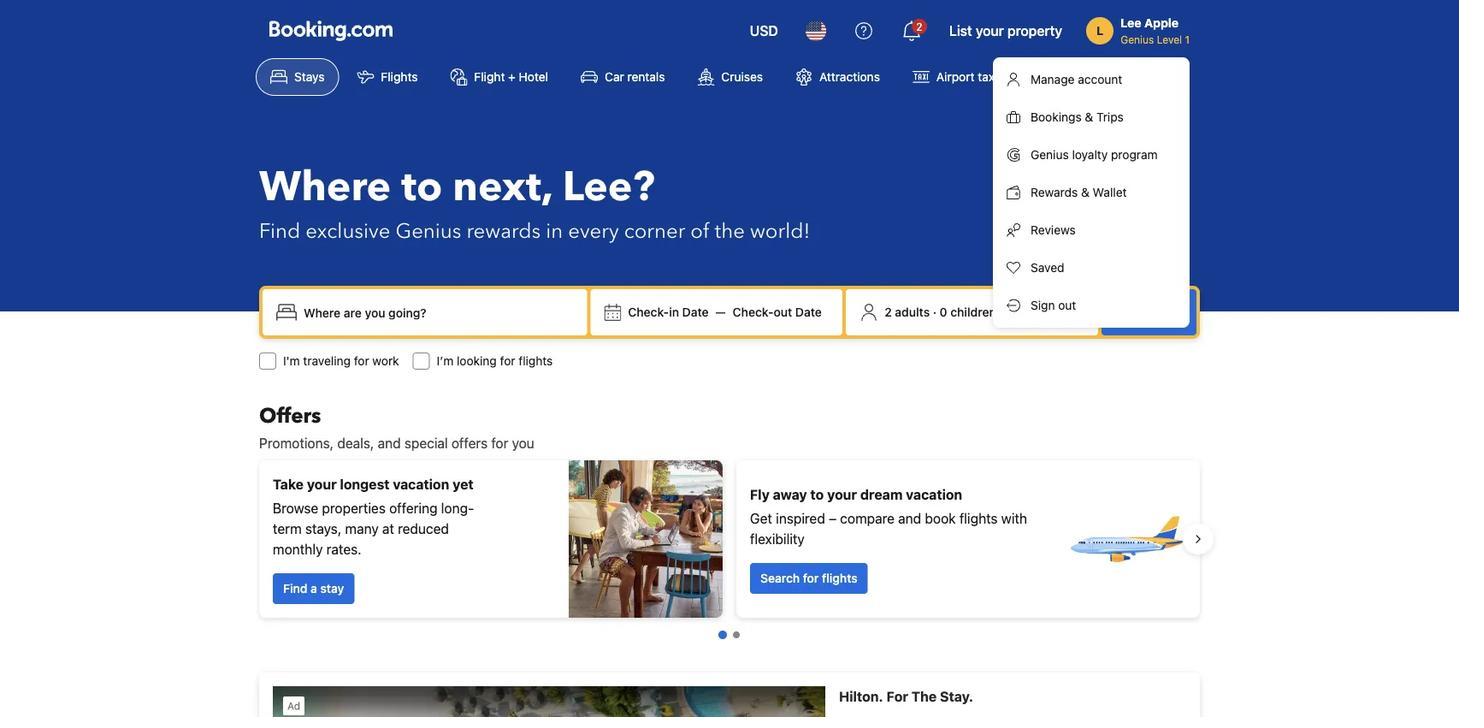 Task type: vqa. For each thing, say whether or not it's contained in the screenshot.
Service
no



Task type: locate. For each thing, give the bounding box(es) containing it.
2 adults · 0 children · 1 room
[[885, 305, 1045, 319]]

2 horizontal spatial your
[[976, 23, 1005, 39]]

your inside list your property 'link'
[[976, 23, 1005, 39]]

for inside offers promotions, deals, and special offers for you
[[491, 435, 509, 451]]

2 for 2 adults · 0 children · 1 room
[[885, 305, 892, 319]]

0 horizontal spatial 2
[[885, 305, 892, 319]]

compare
[[841, 510, 895, 527]]

flights right looking
[[519, 354, 553, 368]]

your for list
[[976, 23, 1005, 39]]

rewards & wallet link
[[993, 174, 1190, 211]]

search for flights link
[[750, 563, 868, 594]]

0 vertical spatial to
[[401, 159, 443, 215]]

search inside region
[[761, 571, 800, 585]]

flight + hotel
[[474, 70, 549, 84]]

0 horizontal spatial check-
[[628, 305, 669, 319]]

check- left —
[[628, 305, 669, 319]]

2 left the list
[[917, 21, 923, 33]]

work
[[373, 354, 399, 368]]

flights down the –
[[822, 571, 858, 585]]

progress bar inside offers main content
[[719, 631, 740, 639]]

fly away to your dream vacation get inspired – compare and book flights with flexibility
[[750, 486, 1028, 547]]

to
[[401, 159, 443, 215], [811, 486, 824, 503]]

vacation up offering
[[393, 476, 450, 492]]

1 horizontal spatial 2
[[917, 21, 923, 33]]

browse
[[273, 500, 319, 516]]

1 left room
[[1007, 305, 1012, 319]]

stay
[[320, 581, 344, 596]]

airport taxis link
[[898, 58, 1019, 96]]

1 horizontal spatial search
[[1123, 302, 1177, 322]]

vacation inside fly away to your dream vacation get inspired – compare and book flights with flexibility
[[906, 486, 963, 503]]

–
[[829, 510, 837, 527]]

vacation
[[393, 476, 450, 492], [906, 486, 963, 503]]

where to next, lee? find exclusive genius rewards in every corner of the world!
[[259, 159, 811, 245]]

take your longest vacation yet image
[[569, 460, 723, 618]]

vacation up book
[[906, 486, 963, 503]]

every
[[568, 217, 619, 245]]

genius left rewards
[[396, 217, 462, 245]]

room
[[1015, 305, 1045, 319]]

0 vertical spatial 1
[[1186, 33, 1190, 45]]

your right "take"
[[307, 476, 337, 492]]

1 horizontal spatial genius
[[1031, 148, 1069, 162]]

2 horizontal spatial flights
[[960, 510, 998, 527]]

region
[[246, 454, 1214, 625]]

1 horizontal spatial vacation
[[906, 486, 963, 503]]

list your property link
[[940, 10, 1073, 51]]

flights link
[[343, 58, 433, 96]]

your right the list
[[976, 23, 1005, 39]]

i'm
[[437, 354, 454, 368]]

region containing take your longest vacation yet
[[246, 454, 1214, 625]]

0 vertical spatial in
[[546, 217, 563, 245]]

in left —
[[669, 305, 679, 319]]

with
[[1002, 510, 1028, 527]]

1 horizontal spatial flights
[[822, 571, 858, 585]]

find a stay link
[[273, 573, 354, 604]]

1 vertical spatial flights
[[960, 510, 998, 527]]

rewards
[[1031, 185, 1078, 199]]

1 vertical spatial 2
[[885, 305, 892, 319]]

1 horizontal spatial 1
[[1186, 33, 1190, 45]]

rewards & wallet
[[1031, 185, 1127, 199]]

out
[[1059, 298, 1077, 312], [774, 305, 793, 319]]

your
[[976, 23, 1005, 39], [307, 476, 337, 492], [828, 486, 857, 503]]

0 horizontal spatial your
[[307, 476, 337, 492]]

search for search for flights
[[761, 571, 800, 585]]

0 vertical spatial search
[[1123, 302, 1177, 322]]

cruises
[[722, 70, 763, 84]]

loyalty
[[1073, 148, 1108, 162]]

0 vertical spatial &
[[1085, 110, 1094, 124]]

search inside button
[[1123, 302, 1177, 322]]

find down where
[[259, 217, 301, 245]]

stays link
[[256, 58, 339, 96]]

progress bar
[[719, 631, 740, 639]]

and inside fly away to your dream vacation get inspired – compare and book flights with flexibility
[[899, 510, 922, 527]]

to right away
[[811, 486, 824, 503]]

check-
[[628, 305, 669, 319], [733, 305, 774, 319]]

1 horizontal spatial to
[[811, 486, 824, 503]]

2 inside button
[[885, 305, 892, 319]]

1 horizontal spatial out
[[1059, 298, 1077, 312]]

0 vertical spatial 2
[[917, 21, 923, 33]]

·
[[933, 305, 937, 319], [1000, 305, 1003, 319]]

for down flexibility
[[803, 571, 819, 585]]

0 horizontal spatial genius
[[396, 217, 462, 245]]

0 horizontal spatial and
[[378, 435, 401, 451]]

adults
[[895, 305, 930, 319]]

and right deals,
[[378, 435, 401, 451]]

i'm
[[283, 354, 300, 368]]

1 horizontal spatial check-
[[733, 305, 774, 319]]

airport
[[937, 70, 975, 84]]

0 horizontal spatial ·
[[933, 305, 937, 319]]

reviews link
[[993, 211, 1190, 249]]

1 vertical spatial &
[[1082, 185, 1090, 199]]

take your longest vacation yet browse properties offering long- term stays, many at reduced monthly rates.
[[273, 476, 474, 558]]

you
[[512, 435, 535, 451]]

2 inside 'dropdown button'
[[917, 21, 923, 33]]

genius down lee
[[1121, 33, 1155, 45]]

· left 0
[[933, 305, 937, 319]]

for left work
[[354, 354, 369, 368]]

1 vertical spatial and
[[899, 510, 922, 527]]

stays
[[294, 70, 325, 84]]

booking.com image
[[270, 21, 393, 41]]

check- right —
[[733, 305, 774, 319]]

0 horizontal spatial to
[[401, 159, 443, 215]]

2 vertical spatial flights
[[822, 571, 858, 585]]

genius
[[1121, 33, 1155, 45], [1031, 148, 1069, 162], [396, 217, 462, 245]]

1 right level
[[1186, 33, 1190, 45]]

car rentals
[[605, 70, 665, 84]]

check-in date button
[[622, 297, 716, 328]]

2 left the adults
[[885, 305, 892, 319]]

your inside fly away to your dream vacation get inspired – compare and book flights with flexibility
[[828, 486, 857, 503]]

· right 'children'
[[1000, 305, 1003, 319]]

list your property
[[950, 23, 1063, 39]]

find inside where to next, lee? find exclusive genius rewards in every corner of the world!
[[259, 217, 301, 245]]

0 horizontal spatial search
[[761, 571, 800, 585]]

out right —
[[774, 305, 793, 319]]

2 vertical spatial genius
[[396, 217, 462, 245]]

1
[[1186, 33, 1190, 45], [1007, 305, 1012, 319]]

date
[[683, 305, 709, 319], [796, 305, 822, 319]]

offers main content
[[246, 402, 1214, 717]]

reduced
[[398, 521, 449, 537]]

1 vertical spatial search
[[761, 571, 800, 585]]

looking
[[457, 354, 497, 368]]

book
[[925, 510, 956, 527]]

1 horizontal spatial in
[[669, 305, 679, 319]]

car
[[605, 70, 624, 84]]

flights left with
[[960, 510, 998, 527]]

1 horizontal spatial date
[[796, 305, 822, 319]]

attractions
[[820, 70, 880, 84]]

find left a
[[283, 581, 308, 596]]

flights
[[519, 354, 553, 368], [960, 510, 998, 527], [822, 571, 858, 585]]

get
[[750, 510, 773, 527]]

0 horizontal spatial 1
[[1007, 305, 1012, 319]]

children
[[951, 305, 997, 319]]

out right sign
[[1059, 298, 1077, 312]]

out inside button
[[1059, 298, 1077, 312]]

2 horizontal spatial genius
[[1121, 33, 1155, 45]]

search for flights
[[761, 571, 858, 585]]

for left the you
[[491, 435, 509, 451]]

in left every
[[546, 217, 563, 245]]

cruises link
[[683, 58, 778, 96]]

0 vertical spatial genius
[[1121, 33, 1155, 45]]

0 horizontal spatial flights
[[519, 354, 553, 368]]

0 horizontal spatial vacation
[[393, 476, 450, 492]]

Where are you going? field
[[297, 297, 580, 328]]

offers
[[259, 402, 321, 430]]

search down flexibility
[[761, 571, 800, 585]]

0 horizontal spatial date
[[683, 305, 709, 319]]

and left book
[[899, 510, 922, 527]]

1 vertical spatial genius
[[1031, 148, 1069, 162]]

2 button
[[892, 10, 933, 51]]

of
[[691, 217, 710, 245]]

0 vertical spatial and
[[378, 435, 401, 451]]

rentals
[[628, 70, 665, 84]]

1 vertical spatial 1
[[1007, 305, 1012, 319]]

& left wallet
[[1082, 185, 1090, 199]]

check-out date button
[[726, 297, 829, 328]]

search down saved link
[[1123, 302, 1177, 322]]

bookings & trips link
[[993, 98, 1190, 136]]

lee?
[[563, 159, 655, 215]]

your up the –
[[828, 486, 857, 503]]

& left trips
[[1085, 110, 1094, 124]]

your inside take your longest vacation yet browse properties offering long- term stays, many at reduced monthly rates.
[[307, 476, 337, 492]]

to left the "next,"
[[401, 159, 443, 215]]

traveling
[[303, 354, 351, 368]]

taxis
[[978, 70, 1004, 84]]

1 horizontal spatial and
[[899, 510, 922, 527]]

2 date from the left
[[796, 305, 822, 319]]

1 vertical spatial to
[[811, 486, 824, 503]]

lee
[[1121, 16, 1142, 30]]

i'm traveling for work
[[283, 354, 399, 368]]

1 horizontal spatial ·
[[1000, 305, 1003, 319]]

0 vertical spatial find
[[259, 217, 301, 245]]

at
[[382, 521, 394, 537]]

0 horizontal spatial in
[[546, 217, 563, 245]]

airport taxis
[[937, 70, 1004, 84]]

genius up rewards
[[1031, 148, 1069, 162]]

i'm looking for flights
[[437, 354, 553, 368]]

in
[[546, 217, 563, 245], [669, 305, 679, 319]]

1 vertical spatial find
[[283, 581, 308, 596]]

1 horizontal spatial your
[[828, 486, 857, 503]]



Task type: describe. For each thing, give the bounding box(es) containing it.
where
[[259, 159, 391, 215]]

next,
[[453, 159, 553, 215]]

vacation inside take your longest vacation yet browse properties offering long- term stays, many at reduced monthly rates.
[[393, 476, 450, 492]]

inspired
[[776, 510, 826, 527]]

properties
[[322, 500, 386, 516]]

& for trips
[[1085, 110, 1094, 124]]

for inside region
[[803, 571, 819, 585]]

for right looking
[[500, 354, 516, 368]]

search for search
[[1123, 302, 1177, 322]]

manage account link
[[993, 61, 1190, 98]]

1 check- from the left
[[628, 305, 669, 319]]

level
[[1157, 33, 1183, 45]]

1 inside button
[[1007, 305, 1012, 319]]

saved link
[[993, 249, 1190, 287]]

fly
[[750, 486, 770, 503]]

genius inside the "lee apple genius level 1"
[[1121, 33, 1155, 45]]

monthly
[[273, 541, 323, 558]]

promotions,
[[259, 435, 334, 451]]

trips
[[1097, 110, 1124, 124]]

deals,
[[337, 435, 374, 451]]

in inside where to next, lee? find exclusive genius rewards in every corner of the world!
[[546, 217, 563, 245]]

manage
[[1031, 72, 1075, 86]]

usd button
[[740, 10, 789, 51]]

1 date from the left
[[683, 305, 709, 319]]

dream
[[861, 486, 903, 503]]

and inside offers promotions, deals, and special offers for you
[[378, 435, 401, 451]]

exclusive
[[306, 217, 391, 245]]

rewards
[[467, 217, 541, 245]]

sign out button
[[993, 287, 1190, 324]]

—
[[716, 305, 726, 319]]

manage account
[[1031, 72, 1123, 86]]

find inside offers main content
[[283, 581, 308, 596]]

fly away to your dream vacation image
[[1067, 479, 1187, 599]]

apple
[[1145, 16, 1179, 30]]

flights inside fly away to your dream vacation get inspired – compare and book flights with flexibility
[[960, 510, 998, 527]]

1 inside the "lee apple genius level 1"
[[1186, 33, 1190, 45]]

property
[[1008, 23, 1063, 39]]

find a stay
[[283, 581, 344, 596]]

genius inside where to next, lee? find exclusive genius rewards in every corner of the world!
[[396, 217, 462, 245]]

special
[[405, 435, 448, 451]]

flight
[[474, 70, 505, 84]]

search button
[[1102, 289, 1197, 335]]

to inside fly away to your dream vacation get inspired – compare and book flights with flexibility
[[811, 486, 824, 503]]

0
[[940, 305, 948, 319]]

world!
[[750, 217, 811, 245]]

+
[[508, 70, 516, 84]]

genius loyalty program link
[[993, 136, 1190, 174]]

1 · from the left
[[933, 305, 937, 319]]

0 horizontal spatial out
[[774, 305, 793, 319]]

1 vertical spatial in
[[669, 305, 679, 319]]

offering
[[389, 500, 438, 516]]

rates.
[[327, 541, 362, 558]]

long-
[[441, 500, 474, 516]]

your for take
[[307, 476, 337, 492]]

sign out
[[1031, 298, 1077, 312]]

a
[[311, 581, 317, 596]]

take
[[273, 476, 304, 492]]

hotel
[[519, 70, 549, 84]]

stays,
[[305, 521, 342, 537]]

longest
[[340, 476, 390, 492]]

program
[[1112, 148, 1158, 162]]

usd
[[750, 23, 779, 39]]

your account menu lee apple genius level 1 element
[[1087, 8, 1197, 47]]

term
[[273, 521, 302, 537]]

reviews
[[1031, 223, 1076, 237]]

list
[[950, 23, 973, 39]]

2 adults · 0 children · 1 room button
[[853, 296, 1092, 329]]

to inside where to next, lee? find exclusive genius rewards in every corner of the world!
[[401, 159, 443, 215]]

0 vertical spatial flights
[[519, 354, 553, 368]]

bookings
[[1031, 110, 1082, 124]]

sign
[[1031, 298, 1056, 312]]

& for wallet
[[1082, 185, 1090, 199]]

2 check- from the left
[[733, 305, 774, 319]]

away
[[773, 486, 808, 503]]

2 for 2
[[917, 21, 923, 33]]

corner
[[624, 217, 686, 245]]

flight + hotel link
[[436, 58, 563, 96]]

offers promotions, deals, and special offers for you
[[259, 402, 535, 451]]

offers
[[452, 435, 488, 451]]

flexibility
[[750, 531, 805, 547]]

lee apple genius level 1
[[1121, 16, 1190, 45]]

flights
[[381, 70, 418, 84]]

car rentals link
[[567, 58, 680, 96]]

yet
[[453, 476, 474, 492]]

many
[[345, 521, 379, 537]]

attractions link
[[781, 58, 895, 96]]

check-in date — check-out date
[[628, 305, 822, 319]]

wallet
[[1093, 185, 1127, 199]]

2 · from the left
[[1000, 305, 1003, 319]]

genius loyalty program
[[1031, 148, 1158, 162]]

account
[[1078, 72, 1123, 86]]



